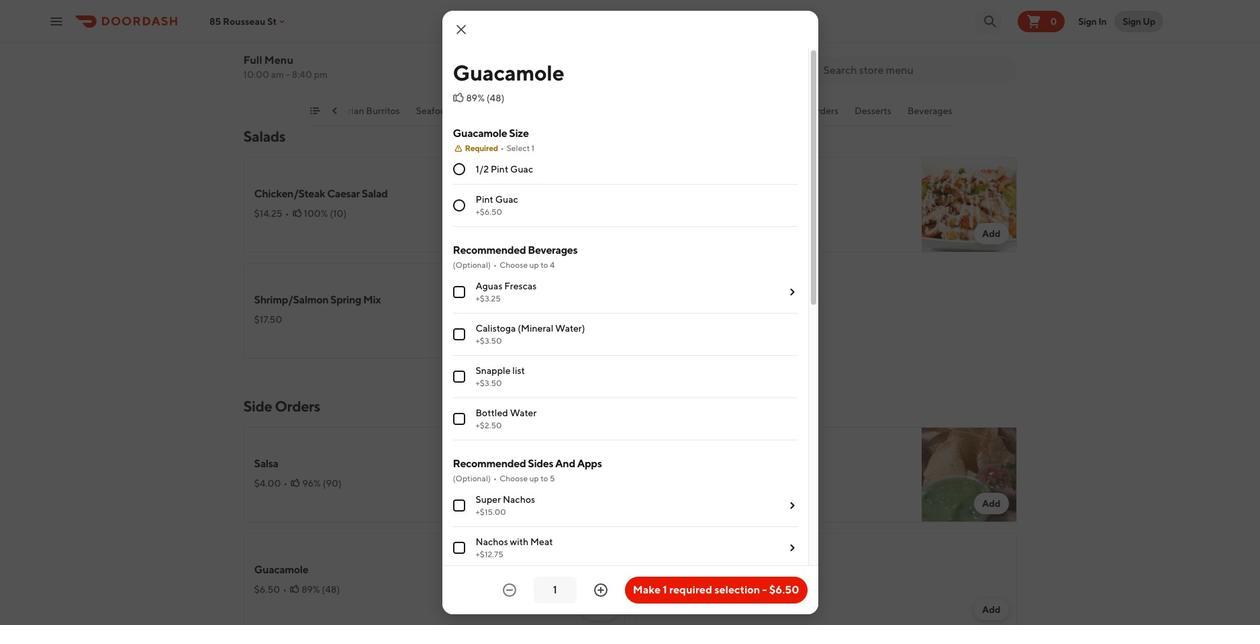 Task type: describe. For each thing, give the bounding box(es) containing it.
pint inside pint guac +$6.50
[[476, 194, 494, 205]]

96%
[[303, 478, 321, 489]]

sign for sign up
[[1124, 16, 1142, 27]]

select
[[507, 143, 530, 153]]

(optional) inside recommended beverages (optional) • choose up to 4
[[453, 260, 491, 270]]

sign in
[[1079, 16, 1107, 27]]

aguas frescas +$3.25
[[476, 281, 537, 304]]

(optional) inside recommended sides and apps (optional) • choose up to 5
[[453, 474, 491, 484]]

Current quantity is 1 number field
[[542, 583, 569, 598]]

with
[[510, 537, 529, 548]]

vegetarian burritos button
[[318, 104, 400, 126]]

$14.25
[[254, 208, 283, 219]]

am
[[271, 69, 284, 80]]

guacamole for •
[[254, 564, 309, 576]]

chicken/steak caesar salad
[[254, 187, 388, 200]]

add for chicken/steak caesar salad
[[590, 228, 609, 239]]

snapple list +$3.50
[[476, 365, 525, 388]]

shrimp/salmon spring mix
[[254, 294, 381, 306]]

$5.00
[[254, 44, 281, 55]]

+$3.25
[[476, 294, 501, 304]]

4
[[550, 260, 555, 270]]

1/2 Pint Guac radio
[[453, 163, 465, 175]]

0
[[1051, 16, 1058, 27]]

100% (28)
[[692, 584, 735, 595]]

add button for rice
[[975, 599, 1009, 621]]

snapple
[[476, 365, 511, 376]]

camaron
[[312, 24, 356, 36]]

water)
[[556, 323, 586, 334]]

(90)
[[323, 478, 342, 489]]

• inside guacamole size group
[[501, 143, 504, 153]]

burritos for vegetarian burritos
[[366, 105, 400, 116]]

increase quantity by 1 image
[[593, 582, 609, 599]]

- for selection
[[763, 584, 768, 597]]

1/2 pint guac
[[476, 164, 534, 175]]

10:00
[[244, 69, 269, 80]]

(48) inside the guacamole dialog
[[487, 93, 505, 103]]

frescas
[[505, 281, 537, 292]]

apps
[[578, 458, 602, 470]]

sides
[[528, 458, 554, 470]]

0 horizontal spatial 89%
[[302, 584, 320, 595]]

$3.75 •
[[647, 584, 677, 595]]

$4.00 •
[[254, 478, 288, 489]]

size
[[509, 127, 529, 140]]

vegetarian burritos
[[318, 105, 400, 116]]

(28)
[[718, 584, 735, 595]]

seafood for seafood burritos
[[505, 105, 541, 116]]

choose inside recommended beverages (optional) • choose up to 4
[[500, 260, 528, 270]]

1 inside guacamole size group
[[532, 143, 535, 153]]

5
[[550, 474, 555, 484]]

add for guacamole
[[590, 605, 609, 615]]

salad for chicken corneta salad
[[729, 181, 755, 193]]

side orders button
[[788, 104, 839, 126]]

chicken
[[647, 181, 686, 193]]

add button for guacamole
[[582, 599, 617, 621]]

choose inside recommended sides and apps (optional) • choose up to 5
[[500, 474, 528, 484]]

side inside button
[[788, 105, 807, 116]]

100% for chicken/steak caesar salad
[[304, 208, 328, 219]]

0 button
[[1019, 10, 1066, 32]]

(mineral
[[518, 323, 554, 334]]

seafood specials
[[416, 105, 489, 116]]

required
[[670, 584, 713, 597]]

meat
[[531, 537, 553, 548]]

85 rousseau st
[[210, 16, 277, 27]]

• inside recommended beverages (optional) • choose up to 4
[[494, 260, 497, 270]]

$6.50 •
[[254, 584, 287, 595]]

recommended beverages group
[[453, 243, 798, 441]]

recommended sides and apps (optional) • choose up to 5
[[453, 458, 602, 484]]

0 horizontal spatial $6.50
[[254, 584, 280, 595]]

• inside recommended sides and apps (optional) • choose up to 5
[[494, 474, 497, 484]]

add button for chicken/steak caesar salad
[[582, 223, 617, 245]]

corneta
[[688, 181, 727, 193]]

96% (90)
[[303, 478, 342, 489]]

desserts button
[[855, 104, 892, 126]]

de
[[298, 24, 310, 36]]

guacamole size
[[453, 127, 529, 140]]

and
[[556, 458, 576, 470]]

+$12.75
[[476, 550, 504, 560]]

Item Search search field
[[824, 63, 1007, 78]]

shrimp/salmon
[[254, 294, 329, 306]]

recommended sides and apps group
[[453, 457, 798, 625]]

+$3.50 inside snapple list +$3.50
[[476, 378, 502, 388]]

large bag tortilla chips image
[[922, 427, 1017, 523]]

open menu image
[[48, 13, 64, 29]]

rousseau
[[223, 16, 266, 27]]

bottled water +$2.50
[[476, 408, 537, 431]]

st
[[267, 16, 277, 27]]

0 horizontal spatial side
[[244, 398, 272, 415]]

menu
[[265, 54, 294, 67]]

0 horizontal spatial (48)
[[322, 584, 340, 595]]

guacamole dialog
[[442, 11, 819, 625]]

85 rousseau st button
[[210, 16, 288, 27]]

chicken corneta salad
[[647, 181, 755, 193]]

full
[[244, 54, 262, 67]]

super nachos +$15.00
[[476, 494, 536, 517]]

$4.00
[[254, 478, 281, 489]]

seafood specials button
[[416, 104, 489, 126]]

nachos inside super nachos +$15.00
[[503, 494, 536, 505]]

calistoga (mineral water) +$3.50
[[476, 323, 586, 346]]

+$2.50
[[476, 421, 502, 431]]

aguas
[[476, 281, 503, 292]]

recommended for recommended beverages
[[453, 244, 526, 257]]

guac inside pint guac +$6.50
[[496, 194, 519, 205]]

sign up link
[[1115, 10, 1164, 32]]



Task type: locate. For each thing, give the bounding box(es) containing it.
2 burritos from the left
[[543, 105, 576, 116]]

guacamole up the seafood burritos
[[453, 60, 565, 85]]

1 vertical spatial 89% (48)
[[302, 584, 340, 595]]

1
[[532, 143, 535, 153], [663, 584, 668, 597]]

add for rice
[[983, 605, 1001, 615]]

beverages up 4
[[528, 244, 578, 257]]

0 horizontal spatial burritos
[[366, 105, 400, 116]]

in
[[1099, 16, 1107, 27]]

1 horizontal spatial salad
[[729, 181, 755, 193]]

0 vertical spatial guac
[[511, 164, 534, 175]]

add
[[590, 228, 609, 239], [983, 228, 1001, 239], [983, 498, 1001, 509], [590, 605, 609, 615], [983, 605, 1001, 615]]

1 vertical spatial recommended
[[453, 458, 526, 470]]

up down the sides
[[530, 474, 539, 484]]

- inside button
[[763, 584, 768, 597]]

0 horizontal spatial 1
[[532, 143, 535, 153]]

(48)
[[487, 93, 505, 103], [322, 584, 340, 595]]

- right am
[[286, 69, 290, 80]]

2 (optional) from the top
[[453, 474, 491, 484]]

+$3.50 down calistoga
[[476, 336, 502, 346]]

1 vertical spatial side
[[244, 398, 272, 415]]

orders left desserts
[[809, 105, 839, 116]]

0 vertical spatial recommended
[[453, 244, 526, 257]]

89% right the $6.50 •
[[302, 584, 320, 595]]

to inside recommended sides and apps (optional) • choose up to 5
[[541, 474, 549, 484]]

chicken/steak
[[254, 187, 325, 200]]

0 vertical spatial orders
[[809, 105, 839, 116]]

sign left in
[[1079, 16, 1098, 27]]

1 vertical spatial pint
[[476, 194, 494, 205]]

100% (10)
[[304, 208, 347, 219]]

2 seafood from the left
[[505, 105, 541, 116]]

(10)
[[330, 208, 347, 219]]

nachos down recommended sides and apps (optional) • choose up to 5
[[503, 494, 536, 505]]

1 inside button
[[663, 584, 668, 597]]

1 horizontal spatial 100%
[[692, 584, 716, 595]]

0 horizontal spatial sign
[[1079, 16, 1098, 27]]

0 vertical spatial choose
[[500, 260, 528, 270]]

rice
[[647, 564, 668, 576]]

(optional) up aguas
[[453, 260, 491, 270]]

choose up frescas
[[500, 260, 528, 270]]

None checkbox
[[453, 286, 465, 298], [453, 329, 465, 341], [453, 371, 465, 383], [453, 413, 465, 425], [453, 500, 465, 512], [453, 542, 465, 554], [453, 286, 465, 298], [453, 329, 465, 341], [453, 371, 465, 383], [453, 413, 465, 425], [453, 500, 465, 512], [453, 542, 465, 554]]

beverages
[[908, 105, 953, 116], [528, 244, 578, 257]]

1 +$3.50 from the top
[[476, 336, 502, 346]]

nachos inside nachos with meat +$12.75
[[476, 537, 508, 548]]

seafood left specials
[[416, 105, 452, 116]]

(48) up specials
[[487, 93, 505, 103]]

1 horizontal spatial 89% (48)
[[467, 93, 505, 103]]

up inside recommended sides and apps (optional) • choose up to 5
[[530, 474, 539, 484]]

1/2
[[476, 164, 489, 175]]

1 horizontal spatial seafood
[[505, 105, 541, 116]]

• select 1
[[501, 143, 535, 153]]

spring
[[331, 294, 362, 306]]

(48) right the $6.50 •
[[322, 584, 340, 595]]

beverages inside recommended beverages (optional) • choose up to 4
[[528, 244, 578, 257]]

tostadas
[[254, 24, 296, 36]]

nachos up +$12.75
[[476, 537, 508, 548]]

+$3.50 inside calistoga (mineral water) +$3.50
[[476, 336, 502, 346]]

1 choose from the top
[[500, 260, 528, 270]]

2 choose from the top
[[500, 474, 528, 484]]

1 horizontal spatial 89%
[[467, 93, 485, 103]]

decrease quantity by 1 image
[[502, 582, 518, 599]]

89% inside the guacamole dialog
[[467, 93, 485, 103]]

0 vertical spatial 100%
[[304, 208, 328, 219]]

guacamole for 89% (48)
[[453, 60, 565, 85]]

seafood for seafood specials
[[416, 105, 452, 116]]

sign in link
[[1071, 8, 1115, 35]]

pm
[[314, 69, 328, 80]]

2 recommended from the top
[[453, 458, 526, 470]]

1 vertical spatial (optional)
[[453, 474, 491, 484]]

specials
[[454, 105, 489, 116]]

0 vertical spatial guacamole
[[453, 60, 565, 85]]

required
[[465, 143, 498, 153]]

1 horizontal spatial -
[[763, 584, 768, 597]]

1 burritos from the left
[[366, 105, 400, 116]]

0 vertical spatial up
[[530, 260, 539, 270]]

89% (48) up specials
[[467, 93, 505, 103]]

orders
[[809, 105, 839, 116], [275, 398, 320, 415]]

1 vertical spatial choose
[[500, 474, 528, 484]]

0 horizontal spatial salad
[[362, 187, 388, 200]]

up
[[530, 260, 539, 270], [530, 474, 539, 484]]

to left 4
[[541, 260, 549, 270]]

guac down select
[[511, 164, 534, 175]]

1 recommended from the top
[[453, 244, 526, 257]]

0 horizontal spatial side orders
[[244, 398, 320, 415]]

0 horizontal spatial 100%
[[304, 208, 328, 219]]

1 vertical spatial guacamole
[[453, 127, 508, 140]]

selection
[[715, 584, 761, 597]]

water
[[510, 408, 537, 419]]

pint
[[491, 164, 509, 175], [476, 194, 494, 205]]

89% (48)
[[467, 93, 505, 103], [302, 584, 340, 595]]

1 horizontal spatial side
[[788, 105, 807, 116]]

recommended inside recommended beverages (optional) • choose up to 4
[[453, 244, 526, 257]]

2 vertical spatial guacamole
[[254, 564, 309, 576]]

89%
[[467, 93, 485, 103], [302, 584, 320, 595]]

vegetarian
[[318, 105, 364, 116]]

8:40
[[292, 69, 312, 80]]

0 horizontal spatial seafood
[[416, 105, 452, 116]]

pint right 1/2
[[491, 164, 509, 175]]

1 right select
[[532, 143, 535, 153]]

beverages down item search "search box"
[[908, 105, 953, 116]]

choose up super nachos +$15.00
[[500, 474, 528, 484]]

super
[[476, 494, 501, 505]]

close guacamole image
[[453, 21, 469, 38]]

0 vertical spatial -
[[286, 69, 290, 80]]

salad for chicken/steak caesar salad
[[362, 187, 388, 200]]

to left 5
[[541, 474, 549, 484]]

none radio inside guacamole size group
[[453, 200, 465, 212]]

1 horizontal spatial $6.50
[[770, 584, 800, 597]]

sign
[[1079, 16, 1098, 27], [1124, 16, 1142, 27]]

guac
[[511, 164, 534, 175], [496, 194, 519, 205]]

1 up from the top
[[530, 260, 539, 270]]

chicken corneta salad image
[[922, 157, 1017, 253]]

1 vertical spatial 1
[[663, 584, 668, 597]]

0 vertical spatial to
[[541, 260, 549, 270]]

1 horizontal spatial side orders
[[788, 105, 839, 116]]

recommended
[[453, 244, 526, 257], [453, 458, 526, 470]]

$6.50
[[770, 584, 800, 597], [254, 584, 280, 595]]

1 sign from the left
[[1079, 16, 1098, 27]]

guacamole size group
[[453, 126, 798, 227]]

list
[[513, 365, 525, 376]]

None radio
[[453, 200, 465, 212]]

- for am
[[286, 69, 290, 80]]

side orders up salsa
[[244, 398, 320, 415]]

1 (optional) from the top
[[453, 260, 491, 270]]

1 horizontal spatial sign
[[1124, 16, 1142, 27]]

0 vertical spatial 89%
[[467, 93, 485, 103]]

0 vertical spatial 1
[[532, 143, 535, 153]]

1 vertical spatial 89%
[[302, 584, 320, 595]]

sign left up
[[1124, 16, 1142, 27]]

salad
[[729, 181, 755, 193], [362, 187, 388, 200]]

2 to from the top
[[541, 474, 549, 484]]

pint up +$6.50
[[476, 194, 494, 205]]

caesar
[[327, 187, 360, 200]]

up left 4
[[530, 260, 539, 270]]

0 horizontal spatial beverages
[[528, 244, 578, 257]]

salad right corneta
[[729, 181, 755, 193]]

1 seafood from the left
[[416, 105, 452, 116]]

calistoga
[[476, 323, 516, 334]]

sign for sign in
[[1079, 16, 1098, 27]]

sign up
[[1124, 16, 1156, 27]]

100%
[[304, 208, 328, 219], [692, 584, 716, 595]]

recommended up super
[[453, 458, 526, 470]]

1 vertical spatial +$3.50
[[476, 378, 502, 388]]

seafood inside button
[[416, 105, 452, 116]]

side orders left desserts
[[788, 105, 839, 116]]

1 vertical spatial side orders
[[244, 398, 320, 415]]

seafood
[[416, 105, 452, 116], [505, 105, 541, 116]]

1 vertical spatial guac
[[496, 194, 519, 205]]

0 vertical spatial 89% (48)
[[467, 93, 505, 103]]

(optional) up super
[[453, 474, 491, 484]]

0 vertical spatial beverages
[[908, 105, 953, 116]]

1 right make
[[663, 584, 668, 597]]

$3.75
[[647, 584, 671, 595]]

salad right caesar
[[362, 187, 388, 200]]

orders inside button
[[809, 105, 839, 116]]

0 vertical spatial (48)
[[487, 93, 505, 103]]

-
[[286, 69, 290, 80], [763, 584, 768, 597]]

•
[[501, 143, 504, 153], [285, 208, 289, 219], [494, 260, 497, 270], [494, 474, 497, 484], [284, 478, 288, 489], [283, 584, 287, 595], [673, 584, 677, 595]]

salsa
[[254, 458, 279, 470]]

recommended inside recommended sides and apps (optional) • choose up to 5
[[453, 458, 526, 470]]

0 vertical spatial (optional)
[[453, 260, 491, 270]]

89% (48) right the $6.50 •
[[302, 584, 340, 595]]

1 vertical spatial beverages
[[528, 244, 578, 257]]

- inside full menu 10:00 am - 8:40 pm
[[286, 69, 290, 80]]

make
[[633, 584, 661, 597]]

1 vertical spatial -
[[763, 584, 768, 597]]

seafood up size
[[505, 105, 541, 116]]

guacamole inside group
[[453, 127, 508, 140]]

1 horizontal spatial burritos
[[543, 105, 576, 116]]

nachos with meat +$12.75
[[476, 537, 553, 560]]

100% left (28)
[[692, 584, 716, 595]]

recommended for recommended sides and apps
[[453, 458, 526, 470]]

100% for rice
[[692, 584, 716, 595]]

1 vertical spatial up
[[530, 474, 539, 484]]

+$6.50
[[476, 207, 503, 217]]

make 1 required selection - $6.50 button
[[625, 577, 808, 604]]

bottled
[[476, 408, 508, 419]]

0 horizontal spatial -
[[286, 69, 290, 80]]

up inside recommended beverages (optional) • choose up to 4
[[530, 260, 539, 270]]

+$15.00
[[476, 507, 506, 517]]

to inside recommended beverages (optional) • choose up to 4
[[541, 260, 549, 270]]

guacamole up required at the left top
[[453, 127, 508, 140]]

to
[[541, 260, 549, 270], [541, 474, 549, 484]]

1 vertical spatial (48)
[[322, 584, 340, 595]]

recommended beverages (optional) • choose up to 4
[[453, 244, 578, 270]]

0 vertical spatial side
[[788, 105, 807, 116]]

$17.50
[[254, 314, 282, 325]]

2 up from the top
[[530, 474, 539, 484]]

0 horizontal spatial orders
[[275, 398, 320, 415]]

make 1 required selection - $6.50
[[633, 584, 800, 597]]

$14.25 •
[[254, 208, 289, 219]]

orders up salsa
[[275, 398, 320, 415]]

89% (48) inside the guacamole dialog
[[467, 93, 505, 103]]

1 horizontal spatial (48)
[[487, 93, 505, 103]]

+$3.50 down snapple
[[476, 378, 502, 388]]

2 +$3.50 from the top
[[476, 378, 502, 388]]

1 vertical spatial orders
[[275, 398, 320, 415]]

1 horizontal spatial beverages
[[908, 105, 953, 116]]

burritos inside button
[[366, 105, 400, 116]]

pint guac +$6.50
[[476, 194, 519, 217]]

burritos for seafood burritos
[[543, 105, 576, 116]]

85
[[210, 16, 221, 27]]

1 horizontal spatial 1
[[663, 584, 668, 597]]

$6.50 inside the make 1 required selection - $6.50 button
[[770, 584, 800, 597]]

0 vertical spatial +$3.50
[[476, 336, 502, 346]]

burritos
[[366, 105, 400, 116], [543, 105, 576, 116]]

1 vertical spatial nachos
[[476, 537, 508, 548]]

tostadas de camaron
[[254, 24, 356, 36]]

0 vertical spatial side orders
[[788, 105, 839, 116]]

1 horizontal spatial orders
[[809, 105, 839, 116]]

2 sign from the left
[[1124, 16, 1142, 27]]

100% down chicken/steak caesar salad
[[304, 208, 328, 219]]

up
[[1144, 16, 1156, 27]]

0 horizontal spatial 89% (48)
[[302, 584, 340, 595]]

guac up +$6.50
[[496, 194, 519, 205]]

1 vertical spatial 100%
[[692, 584, 716, 595]]

seafood burritos
[[505, 105, 576, 116]]

- right the selection at the bottom of page
[[763, 584, 768, 597]]

desserts
[[855, 105, 892, 116]]

0 vertical spatial pint
[[491, 164, 509, 175]]

(optional)
[[453, 260, 491, 270], [453, 474, 491, 484]]

salads
[[244, 128, 286, 145]]

mix
[[363, 294, 381, 306]]

89% up specials
[[467, 93, 485, 103]]

1 to from the top
[[541, 260, 549, 270]]

recommended up aguas
[[453, 244, 526, 257]]

guacamole up the $6.50 •
[[254, 564, 309, 576]]

nachos
[[503, 494, 536, 505], [476, 537, 508, 548]]

scroll menu navigation left image
[[330, 105, 340, 116]]

0 vertical spatial nachos
[[503, 494, 536, 505]]

1 vertical spatial to
[[541, 474, 549, 484]]



Task type: vqa. For each thing, say whether or not it's contained in the screenshot.


